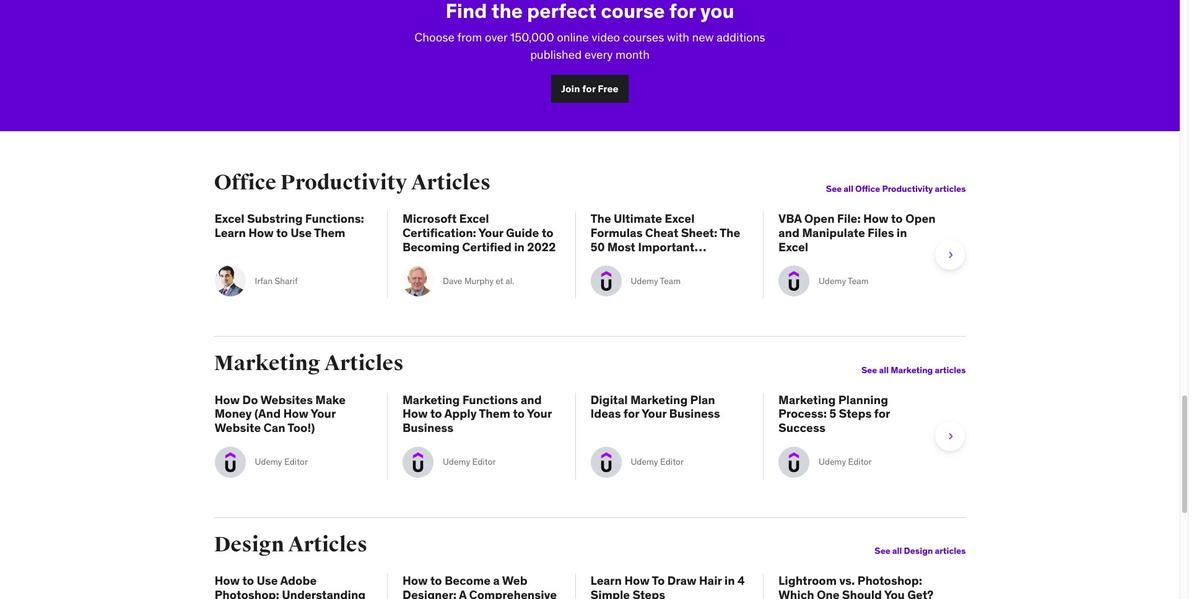 Task type: describe. For each thing, give the bounding box(es) containing it.
how inside excel substring functions: learn how to use them
[[249, 226, 274, 240]]

too!)
[[288, 421, 315, 436]]

to inside "vba open file: how to open and manipulate files in excel"
[[891, 211, 903, 226]]

vba
[[779, 211, 802, 226]]

in inside the learn how to draw hair in 4 simple steps
[[725, 574, 735, 589]]

from
[[458, 30, 482, 44]]

make
[[316, 393, 346, 407]]

how inside how to use adobe photoshop: understandin
[[215, 574, 240, 589]]

cheat
[[645, 226, 679, 240]]

in inside "vba open file: how to open and manipulate files in excel"
[[897, 226, 907, 240]]

your inside microsoft excel certification: your guide to becoming certified in 2022
[[479, 226, 504, 240]]

how inside the learn how to draw hair in 4 simple steps
[[625, 574, 650, 589]]

5
[[830, 407, 837, 422]]

them inside marketing functions and how to apply them to your business
[[479, 407, 510, 422]]

microsoft excel certification: your guide to becoming certified in 2022
[[403, 211, 556, 255]]

learn how to draw hair in 4 simple steps link
[[591, 574, 748, 600]]

ideas
[[591, 407, 621, 422]]

become
[[445, 574, 491, 589]]

see for marketing articles
[[862, 365, 877, 376]]

every
[[585, 47, 613, 62]]

marketing functions and how to apply them to your business link
[[403, 393, 560, 436]]

2 formulas from the top
[[591, 254, 643, 269]]

see all office productivity articles
[[826, 184, 966, 195]]

excel inside microsoft excel certification: your guide to becoming certified in 2022
[[459, 211, 489, 226]]

process:
[[779, 407, 827, 422]]

your inside marketing functions and how to apply them to your business
[[527, 407, 552, 422]]

learn how to draw hair in 4 simple steps
[[591, 574, 745, 600]]

50
[[591, 240, 605, 255]]

marketing for marketing functions and how to apply them to your business
[[403, 393, 460, 407]]

see all marketing articles
[[862, 365, 966, 376]]

udemy for business
[[443, 457, 470, 468]]

vs.
[[840, 574, 855, 589]]

marketing functions and how to apply them to your business
[[403, 393, 552, 436]]

digital marketing plan ideas for your business link
[[591, 393, 748, 435]]

important
[[638, 240, 695, 255]]

digital
[[591, 393, 628, 407]]

udemy down success
[[819, 457, 846, 468]]

all for marketing articles
[[879, 365, 889, 376]]

vba open file: how to open and manipulate files in excel link
[[779, 211, 937, 255]]

to left apply
[[430, 407, 442, 422]]

functions:
[[305, 211, 364, 226]]

how to use adobe photoshop: understandin link
[[215, 574, 372, 600]]

udemy editor for how
[[255, 457, 308, 468]]

video
[[592, 30, 620, 44]]

see for design articles
[[875, 546, 891, 557]]

for inside marketing planning process: 5 steps for success
[[875, 407, 890, 422]]

4
[[738, 574, 745, 589]]

see for office productivity articles
[[826, 184, 842, 195]]

the ultimate excel formulas cheat sheet: the 50 most important formulas link
[[591, 211, 748, 269]]

ultimate
[[614, 211, 662, 226]]

functions
[[463, 393, 518, 407]]

plan
[[691, 393, 715, 407]]

business inside digital marketing plan ideas for your business
[[669, 407, 720, 422]]

your inside "how do websites make money (and how your website can too!)"
[[311, 407, 336, 422]]

marketing planning process: 5 steps for success
[[779, 393, 890, 436]]

draw
[[668, 574, 697, 589]]

steps inside marketing planning process: 5 steps for success
[[839, 407, 872, 422]]

marketing for marketing planning process: 5 steps for success
[[779, 393, 836, 407]]

file:
[[837, 211, 861, 226]]

one
[[817, 588, 840, 600]]

1 articles from the top
[[935, 184, 966, 195]]

150,000
[[510, 30, 554, 44]]

how inside "vba open file: how to open and manipulate files in excel"
[[864, 211, 889, 226]]

website
[[215, 421, 261, 436]]

a
[[493, 574, 500, 589]]

for inside digital marketing plan ideas for your business
[[624, 407, 640, 422]]

and inside "vba open file: how to open and manipulate files in excel"
[[779, 226, 800, 240]]

sharif
[[275, 276, 298, 287]]

to right apply
[[513, 407, 525, 422]]

udemy editor for business
[[631, 457, 684, 468]]

0 vertical spatial articles
[[411, 170, 491, 196]]

all for office productivity articles
[[844, 184, 854, 195]]

1 formulas from the top
[[591, 226, 643, 240]]

see all design articles
[[875, 546, 966, 557]]

digital marketing plan ideas for your business
[[591, 393, 720, 422]]

editor for how
[[284, 457, 308, 468]]

how to become a web designer: a comprehensiv link
[[403, 574, 560, 600]]

choose from over 150,000 online video courses with new additions published every month
[[415, 30, 766, 62]]

to inside excel substring functions: learn how to use them
[[276, 226, 288, 240]]

use inside excel substring functions: learn how to use them
[[291, 226, 312, 240]]

to inside how to become a web designer: a comprehensiv
[[430, 574, 442, 589]]

al.
[[506, 276, 514, 287]]

how inside marketing functions and how to apply them to your business
[[403, 407, 428, 422]]

see all design articles link
[[599, 546, 966, 557]]

you
[[884, 588, 905, 600]]

a
[[459, 588, 467, 600]]

becoming
[[403, 240, 460, 255]]

websites
[[260, 393, 313, 407]]

editor for business
[[660, 457, 684, 468]]

which
[[779, 588, 814, 600]]

udemy editor for them
[[443, 457, 496, 468]]

how do websites make money (and how your website can too!) link
[[215, 393, 372, 436]]

to inside microsoft excel certification: your guide to becoming certified in 2022
[[542, 226, 554, 240]]

marketing inside digital marketing plan ideas for your business
[[631, 393, 688, 407]]

design articles
[[214, 532, 368, 558]]

udemy for can
[[255, 457, 282, 468]]

new
[[692, 30, 714, 44]]

1 horizontal spatial productivity
[[882, 184, 933, 195]]

to
[[652, 574, 665, 589]]

additions
[[717, 30, 766, 44]]

most
[[608, 240, 636, 255]]

see all office productivity articles link
[[599, 184, 966, 195]]

adobe
[[280, 574, 317, 589]]

excel inside excel substring functions: learn how to use them
[[215, 211, 245, 226]]

excel inside "vba open file: how to open and manipulate files in excel"
[[779, 240, 809, 255]]

them inside excel substring functions: learn how to use them
[[314, 226, 345, 240]]

do
[[242, 393, 258, 407]]

hair
[[699, 574, 722, 589]]

irfan sharif
[[255, 276, 298, 287]]

excel substring functions: learn how to use them link
[[215, 211, 372, 254]]

1 horizontal spatial design
[[904, 546, 933, 557]]

should
[[842, 588, 882, 600]]

sheet:
[[681, 226, 718, 240]]

certified
[[462, 240, 512, 255]]

in inside microsoft excel certification: your guide to becoming certified in 2022
[[514, 240, 525, 255]]

use inside how to use adobe photoshop: understandin
[[257, 574, 278, 589]]

microsoft
[[403, 211, 457, 226]]

how inside how to become a web designer: a comprehensiv
[[403, 574, 428, 589]]

irfan
[[255, 276, 273, 287]]



Task type: vqa. For each thing, say whether or not it's contained in the screenshot.
the topmost X,
no



Task type: locate. For each thing, give the bounding box(es) containing it.
business inside marketing functions and how to apply them to your business
[[403, 421, 454, 436]]

all up you
[[893, 546, 902, 557]]

4 editor from the left
[[848, 457, 872, 468]]

open down see all office productivity articles
[[906, 211, 936, 226]]

0 vertical spatial use
[[291, 226, 312, 240]]

1 horizontal spatial all
[[879, 365, 889, 376]]

1 vertical spatial use
[[257, 574, 278, 589]]

for right 5
[[875, 407, 890, 422]]

web
[[502, 574, 528, 589]]

1 udemy team from the left
[[631, 276, 681, 287]]

formulas
[[591, 226, 643, 240], [591, 254, 643, 269]]

for
[[583, 82, 596, 95], [624, 407, 640, 422], [875, 407, 890, 422]]

3 articles from the top
[[935, 546, 966, 557]]

for right the join
[[583, 82, 596, 95]]

office productivity articles
[[214, 170, 491, 196]]

1 udemy editor from the left
[[255, 457, 308, 468]]

design up get?
[[904, 546, 933, 557]]

all up planning
[[879, 365, 889, 376]]

udemy team for excel
[[819, 276, 869, 287]]

and right 'functions' at left bottom
[[521, 393, 542, 407]]

learn inside the learn how to draw hair in 4 simple steps
[[591, 574, 622, 589]]

1 horizontal spatial photoshop:
[[858, 574, 923, 589]]

2 open from the left
[[906, 211, 936, 226]]

(and
[[254, 407, 281, 422]]

1 horizontal spatial business
[[669, 407, 720, 422]]

designer:
[[403, 588, 457, 600]]

udemy editor down digital marketing plan ideas for your business link
[[631, 457, 684, 468]]

editor down too!)
[[284, 457, 308, 468]]

0 horizontal spatial team
[[660, 276, 681, 287]]

excel down the vba
[[779, 240, 809, 255]]

1 editor from the left
[[284, 457, 308, 468]]

dave
[[443, 276, 463, 287]]

0 vertical spatial formulas
[[591, 226, 643, 240]]

1 horizontal spatial in
[[725, 574, 735, 589]]

manipulate
[[802, 226, 865, 240]]

articles for design articles
[[935, 546, 966, 557]]

to inside how to use adobe photoshop: understandin
[[242, 574, 254, 589]]

team
[[660, 276, 681, 287], [848, 276, 869, 287]]

0 vertical spatial all
[[844, 184, 854, 195]]

articles up microsoft
[[411, 170, 491, 196]]

articles for marketing articles
[[324, 351, 404, 377]]

1 team from the left
[[660, 276, 681, 287]]

all up file:
[[844, 184, 854, 195]]

join
[[561, 82, 580, 95]]

learn
[[215, 226, 246, 240], [591, 574, 622, 589]]

excel up the important
[[665, 211, 695, 226]]

the ultimate excel formulas cheat sheet: the 50 most important formulas
[[591, 211, 741, 269]]

1 horizontal spatial and
[[779, 226, 800, 240]]

udemy editor down marketing functions and how to apply them to your business
[[443, 457, 496, 468]]

0 horizontal spatial all
[[844, 184, 854, 195]]

vba open file: how to open and manipulate files in excel
[[779, 211, 936, 255]]

team down vba open file: how to open and manipulate files in excel link
[[848, 276, 869, 287]]

2 vertical spatial articles
[[935, 546, 966, 557]]

udemy editor down marketing planning process: 5 steps for success
[[819, 457, 872, 468]]

1 horizontal spatial steps
[[839, 407, 872, 422]]

udemy editor
[[255, 457, 308, 468], [443, 457, 496, 468], [631, 457, 684, 468], [819, 457, 872, 468]]

join for free link
[[552, 75, 629, 103]]

0 horizontal spatial open
[[805, 211, 835, 226]]

learn left substring
[[215, 226, 246, 240]]

excel
[[215, 211, 245, 226], [459, 211, 489, 226], [665, 211, 695, 226], [779, 240, 809, 255]]

see
[[826, 184, 842, 195], [862, 365, 877, 376], [875, 546, 891, 557]]

0 vertical spatial them
[[314, 226, 345, 240]]

et
[[496, 276, 504, 287]]

0 horizontal spatial photoshop:
[[215, 588, 279, 600]]

1 horizontal spatial for
[[624, 407, 640, 422]]

use left adobe
[[257, 574, 278, 589]]

productivity up functions:
[[280, 170, 407, 196]]

marketing inside marketing functions and how to apply them to your business
[[403, 393, 460, 407]]

excel up certified
[[459, 211, 489, 226]]

how to become a web designer: a comprehensiv
[[403, 574, 557, 600]]

formulas down ultimate
[[591, 254, 643, 269]]

marketing planning process: 5 steps for success link
[[779, 393, 937, 436]]

steps right 5
[[839, 407, 872, 422]]

udemy team for formulas
[[631, 276, 681, 287]]

1 horizontal spatial the
[[720, 226, 741, 240]]

them right apply
[[479, 407, 510, 422]]

0 horizontal spatial business
[[403, 421, 454, 436]]

excel left substring
[[215, 211, 245, 226]]

marketing inside marketing planning process: 5 steps for success
[[779, 393, 836, 407]]

them down "office productivity articles"
[[314, 226, 345, 240]]

the
[[591, 211, 611, 226], [720, 226, 741, 240]]

to left the 'a'
[[430, 574, 442, 589]]

open
[[805, 211, 835, 226], [906, 211, 936, 226]]

2 team from the left
[[848, 276, 869, 287]]

to up sharif
[[276, 226, 288, 240]]

1 horizontal spatial open
[[906, 211, 936, 226]]

2 vertical spatial see
[[875, 546, 891, 557]]

simple
[[591, 588, 630, 600]]

substring
[[247, 211, 303, 226]]

microsoft excel certification: your guide to becoming certified in 2022 link
[[403, 211, 560, 255]]

1 horizontal spatial office
[[856, 184, 881, 195]]

0 horizontal spatial udemy team
[[631, 276, 681, 287]]

editor for success
[[848, 457, 872, 468]]

choose
[[415, 30, 455, 44]]

1 vertical spatial them
[[479, 407, 510, 422]]

udemy for important
[[631, 276, 658, 287]]

and inside marketing functions and how to apply them to your business
[[521, 393, 542, 407]]

see up lightroom vs. photoshop: which one should you get? link
[[875, 546, 891, 557]]

design
[[214, 532, 284, 558], [904, 546, 933, 557]]

udemy down manipulate
[[819, 276, 846, 287]]

can
[[264, 421, 285, 436]]

udemy down can
[[255, 457, 282, 468]]

photoshop:
[[858, 574, 923, 589], [215, 588, 279, 600]]

0 horizontal spatial them
[[314, 226, 345, 240]]

2 horizontal spatial all
[[893, 546, 902, 557]]

courses
[[623, 30, 664, 44]]

1 vertical spatial steps
[[633, 588, 665, 600]]

them
[[314, 226, 345, 240], [479, 407, 510, 422]]

0 vertical spatial see
[[826, 184, 842, 195]]

0 horizontal spatial productivity
[[280, 170, 407, 196]]

editor down marketing functions and how to apply them to your business link at bottom left
[[472, 457, 496, 468]]

excel substring functions: learn how to use them
[[215, 211, 364, 240]]

0 vertical spatial articles
[[935, 184, 966, 195]]

udemy team down the important
[[631, 276, 681, 287]]

2 vertical spatial all
[[893, 546, 902, 557]]

3 udemy editor from the left
[[631, 457, 684, 468]]

the right sheet:
[[720, 226, 741, 240]]

articles up 'make'
[[324, 351, 404, 377]]

1 horizontal spatial them
[[479, 407, 510, 422]]

dave murphy et al.
[[443, 276, 514, 287]]

0 horizontal spatial design
[[214, 532, 284, 558]]

see up planning
[[862, 365, 877, 376]]

online
[[557, 30, 589, 44]]

in left 2022 at the top left of page
[[514, 240, 525, 255]]

1 vertical spatial and
[[521, 393, 542, 407]]

to left adobe
[[242, 574, 254, 589]]

1 vertical spatial see
[[862, 365, 877, 376]]

certification:
[[403, 226, 476, 240]]

udemy team down manipulate
[[819, 276, 869, 287]]

photoshop: inside how to use adobe photoshop: understandin
[[215, 588, 279, 600]]

2 horizontal spatial for
[[875, 407, 890, 422]]

learn inside excel substring functions: learn how to use them
[[215, 226, 246, 240]]

how do websites make money (and how your website can too!)
[[215, 393, 346, 436]]

steps
[[839, 407, 872, 422], [633, 588, 665, 600]]

productivity up "files"
[[882, 184, 933, 195]]

0 horizontal spatial the
[[591, 211, 611, 226]]

how to use adobe photoshop: understandin
[[215, 574, 366, 600]]

planning
[[839, 393, 888, 407]]

team for files
[[848, 276, 869, 287]]

1 vertical spatial articles
[[324, 351, 404, 377]]

office up substring
[[214, 170, 276, 196]]

udemy team
[[631, 276, 681, 287], [819, 276, 869, 287]]

2 articles from the top
[[935, 365, 966, 376]]

the up 50
[[591, 211, 611, 226]]

guide
[[506, 226, 539, 240]]

design up how to use adobe photoshop: understandin
[[214, 532, 284, 558]]

articles for design articles
[[288, 532, 368, 558]]

1 horizontal spatial udemy team
[[819, 276, 869, 287]]

excel inside the ultimate excel formulas cheat sheet: the 50 most important formulas
[[665, 211, 695, 226]]

0 vertical spatial and
[[779, 226, 800, 240]]

photoshop: inside lightroom vs. photoshop: which one should you get?
[[858, 574, 923, 589]]

marketing articles
[[214, 351, 404, 377]]

udemy down apply
[[443, 457, 470, 468]]

free
[[598, 82, 619, 95]]

2 horizontal spatial in
[[897, 226, 907, 240]]

use up sharif
[[291, 226, 312, 240]]

0 vertical spatial learn
[[215, 226, 246, 240]]

articles
[[411, 170, 491, 196], [324, 351, 404, 377], [288, 532, 368, 558]]

udemy down the important
[[631, 276, 658, 287]]

3 editor from the left
[[660, 457, 684, 468]]

formulas left cheat
[[591, 226, 643, 240]]

1 vertical spatial articles
[[935, 365, 966, 376]]

1 vertical spatial learn
[[591, 574, 622, 589]]

editor down marketing planning process: 5 steps for success link
[[848, 457, 872, 468]]

1 open from the left
[[805, 211, 835, 226]]

and down see all office productivity articles link
[[779, 226, 800, 240]]

murphy
[[465, 276, 494, 287]]

with
[[667, 30, 690, 44]]

marketing for marketing articles
[[214, 351, 320, 377]]

in left 4
[[725, 574, 735, 589]]

1 horizontal spatial use
[[291, 226, 312, 240]]

editor down digital marketing plan ideas for your business link
[[660, 457, 684, 468]]

0 horizontal spatial learn
[[215, 226, 246, 240]]

learn left the to
[[591, 574, 622, 589]]

articles for marketing articles
[[935, 365, 966, 376]]

1 vertical spatial formulas
[[591, 254, 643, 269]]

2 udemy team from the left
[[819, 276, 869, 287]]

2 editor from the left
[[472, 457, 496, 468]]

to down see all office productivity articles
[[891, 211, 903, 226]]

0 horizontal spatial and
[[521, 393, 542, 407]]

get?
[[908, 588, 934, 600]]

marketing
[[214, 351, 320, 377], [891, 365, 933, 376], [403, 393, 460, 407], [631, 393, 688, 407], [779, 393, 836, 407]]

see up file:
[[826, 184, 842, 195]]

4 udemy editor from the left
[[819, 457, 872, 468]]

lightroom vs. photoshop: which one should you get? link
[[779, 574, 937, 600]]

1 horizontal spatial learn
[[591, 574, 622, 589]]

2 udemy editor from the left
[[443, 457, 496, 468]]

open right the vba
[[805, 211, 835, 226]]

articles
[[935, 184, 966, 195], [935, 365, 966, 376], [935, 546, 966, 557]]

all for design articles
[[893, 546, 902, 557]]

use
[[291, 226, 312, 240], [257, 574, 278, 589]]

0 horizontal spatial steps
[[633, 588, 665, 600]]

0 horizontal spatial in
[[514, 240, 525, 255]]

0 horizontal spatial use
[[257, 574, 278, 589]]

articles up adobe
[[288, 532, 368, 558]]

lightroom vs. photoshop: which one should you get?
[[779, 574, 934, 600]]

2 vertical spatial articles
[[288, 532, 368, 558]]

1 vertical spatial all
[[879, 365, 889, 376]]

for right ideas
[[624, 407, 640, 422]]

steps left the draw
[[633, 588, 665, 600]]

your inside digital marketing plan ideas for your business
[[642, 407, 667, 422]]

steps inside the learn how to draw hair in 4 simple steps
[[633, 588, 665, 600]]

0 horizontal spatial for
[[583, 82, 596, 95]]

0 horizontal spatial office
[[214, 170, 276, 196]]

published
[[530, 47, 582, 62]]

1 horizontal spatial team
[[848, 276, 869, 287]]

0 vertical spatial steps
[[839, 407, 872, 422]]

udemy down digital marketing plan ideas for your business link
[[631, 457, 658, 468]]

editor for them
[[472, 457, 496, 468]]

over
[[485, 30, 508, 44]]

udemy editor down can
[[255, 457, 308, 468]]

money
[[215, 407, 252, 422]]

team down the important
[[660, 276, 681, 287]]

to right guide
[[542, 226, 554, 240]]

office up file:
[[856, 184, 881, 195]]

2022
[[527, 240, 556, 255]]

lightroom
[[779, 574, 837, 589]]

udemy
[[631, 276, 658, 287], [819, 276, 846, 287], [255, 457, 282, 468], [443, 457, 470, 468], [631, 457, 658, 468], [819, 457, 846, 468]]

month
[[616, 47, 650, 62]]

in right "files"
[[897, 226, 907, 240]]

udemy for in
[[819, 276, 846, 287]]

udemy editor for success
[[819, 457, 872, 468]]

team for most
[[660, 276, 681, 287]]

join for free
[[561, 82, 619, 95]]



